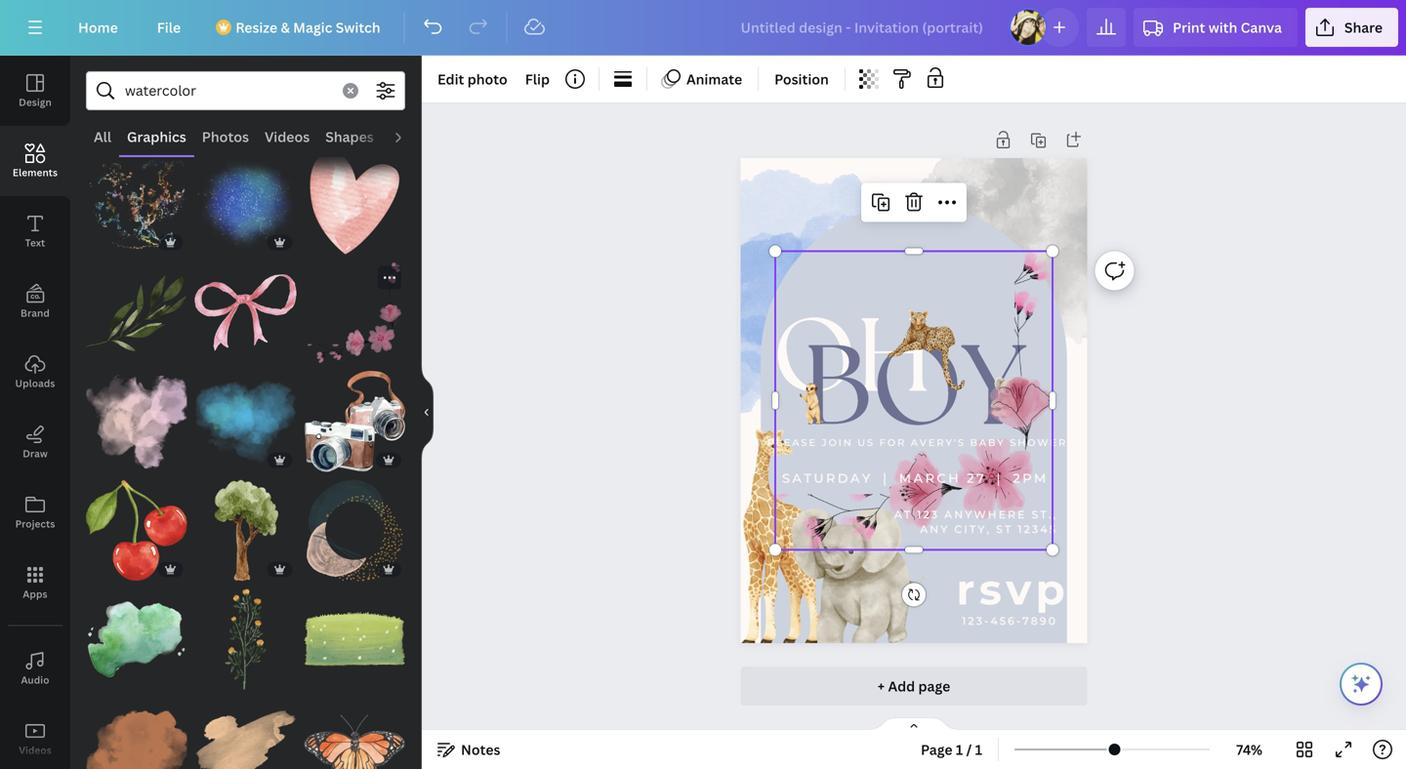 Task type: locate. For each thing, give the bounding box(es) containing it.
resize & magic switch
[[236, 18, 381, 37]]

canva assistant image
[[1350, 673, 1373, 696]]

at 123 anywhere st., any city, st 12345
[[894, 509, 1058, 536]]

audio button
[[382, 118, 436, 155], [0, 634, 70, 704]]

1 horizontal spatial audio
[[389, 127, 429, 146]]

audio
[[389, 127, 429, 146], [21, 674, 49, 687]]

all
[[94, 127, 111, 146]]

│ right 27
[[992, 471, 1007, 486]]

1 1 from the left
[[956, 741, 963, 759]]

1 right / at the right of page
[[975, 741, 983, 759]]

water color blue image
[[195, 371, 296, 472]]

with
[[1209, 18, 1238, 37]]

+ add page
[[878, 677, 951, 696]]

edit photo
[[438, 70, 508, 88]]

1 vertical spatial videos button
[[0, 704, 70, 770]]

audio button right shapes
[[382, 118, 436, 155]]

animate
[[687, 70, 742, 88]]

group
[[86, 141, 187, 254], [195, 141, 296, 254], [304, 141, 405, 254], [86, 250, 187, 363], [195, 250, 296, 363], [304, 262, 405, 363], [86, 359, 187, 472], [195, 359, 296, 472], [304, 359, 405, 472], [195, 468, 296, 581], [304, 468, 405, 581], [86, 480, 187, 581], [86, 589, 187, 690], [195, 589, 296, 690], [304, 589, 405, 690], [86, 698, 187, 770], [195, 698, 296, 770], [304, 698, 405, 770]]

1 horizontal spatial │
[[992, 471, 1007, 486]]

27
[[967, 471, 986, 486]]

flip button
[[517, 63, 558, 95]]

1
[[956, 741, 963, 759], [975, 741, 983, 759]]

brand button
[[0, 267, 70, 337]]

│
[[878, 471, 893, 486], [992, 471, 1007, 486]]

home link
[[63, 8, 134, 47]]

at
[[894, 509, 912, 521]]

page
[[918, 677, 951, 696]]

│ down for
[[878, 471, 893, 486]]

photos button
[[194, 118, 257, 155]]

design
[[19, 96, 52, 109]]

watercolor leafy branch image
[[86, 262, 187, 363]]

0 horizontal spatial 1
[[956, 741, 963, 759]]

saturday
[[782, 471, 873, 486]]

0 vertical spatial audio button
[[382, 118, 436, 155]]

pink watercolor bow ribbon image
[[195, 262, 296, 363]]

canva
[[1241, 18, 1282, 37]]

1 vertical spatial audio
[[21, 674, 49, 687]]

please join us for avery's baby shower
[[767, 437, 1068, 449]]

share
[[1345, 18, 1383, 37]]

shapes button
[[318, 118, 382, 155]]

abstract pink watercolor elements image
[[86, 371, 187, 472]]

side panel tab list
[[0, 56, 70, 770]]

position
[[775, 70, 829, 88]]

1 horizontal spatial 1
[[975, 741, 983, 759]]

resize & magic switch button
[[204, 8, 396, 47]]

Search elements search field
[[125, 72, 331, 109]]

videos inside side panel tab list
[[19, 744, 52, 757]]

uploads button
[[0, 337, 70, 407]]

grass watercolor illustration image
[[304, 589, 405, 690]]

resize
[[236, 18, 277, 37]]

file
[[157, 18, 181, 37]]

1 horizontal spatial videos
[[265, 127, 310, 146]]

watercolor splotch shape image
[[86, 589, 187, 690]]

0 horizontal spatial │
[[878, 471, 893, 486]]

456-
[[991, 615, 1023, 627]]

file button
[[141, 8, 196, 47]]

animate button
[[655, 63, 750, 95]]

0 horizontal spatial audio
[[21, 674, 49, 687]]

audio inside side panel tab list
[[21, 674, 49, 687]]

city,
[[954, 523, 991, 536]]

oh
[[773, 298, 932, 415]]

march
[[899, 471, 961, 486]]

videos button
[[257, 118, 318, 155], [0, 704, 70, 770]]

all button
[[86, 118, 119, 155]]

1 vertical spatial videos
[[19, 744, 52, 757]]

join
[[822, 437, 853, 449]]

1 left / at the right of page
[[956, 741, 963, 759]]

abstract watercolor painting image
[[86, 153, 187, 254]]

print with canva button
[[1134, 8, 1298, 47]]

orange watercolor blot image
[[86, 698, 187, 770]]

position button
[[767, 63, 837, 95]]

audio down apps in the bottom left of the page
[[21, 674, 49, 687]]

draw button
[[0, 407, 70, 478]]

1 vertical spatial audio button
[[0, 634, 70, 704]]

switch
[[336, 18, 381, 37]]

1 horizontal spatial audio button
[[382, 118, 436, 155]]

uploads
[[15, 377, 55, 390]]

1 horizontal spatial videos button
[[257, 118, 318, 155]]

0 horizontal spatial videos
[[19, 744, 52, 757]]

watercolor red heart image
[[304, 153, 405, 254]]

print with canva
[[1173, 18, 1282, 37]]

projects
[[15, 518, 55, 531]]

0 horizontal spatial videos button
[[0, 704, 70, 770]]

0 vertical spatial videos
[[265, 127, 310, 146]]

audio right shapes button
[[389, 127, 429, 146]]

edit photo button
[[430, 63, 515, 95]]

page 1 / 1
[[921, 741, 983, 759]]

videos
[[265, 127, 310, 146], [19, 744, 52, 757]]

audio button down apps in the bottom left of the page
[[0, 634, 70, 704]]



Task type: describe. For each thing, give the bounding box(es) containing it.
watercolor butterfly illustration image
[[304, 698, 405, 770]]

baby
[[970, 437, 1006, 449]]

design button
[[0, 56, 70, 126]]

123
[[917, 509, 940, 521]]

shower
[[1010, 437, 1068, 449]]

apps
[[23, 588, 47, 601]]

red cherries illustration image
[[86, 480, 187, 581]]

/
[[966, 741, 972, 759]]

photo
[[468, 70, 508, 88]]

saturday │ march 27 │ 2pm
[[782, 471, 1049, 486]]

for
[[880, 437, 906, 449]]

add
[[888, 677, 915, 696]]

12345
[[1018, 523, 1058, 536]]

edit
[[438, 70, 464, 88]]

watercolor galaxy spot image
[[195, 153, 296, 254]]

0 vertical spatial audio
[[389, 127, 429, 146]]

elements
[[13, 166, 58, 179]]

2 1 from the left
[[975, 741, 983, 759]]

2pm
[[1013, 471, 1049, 486]]

Design title text field
[[725, 8, 1001, 47]]

&
[[281, 18, 290, 37]]

print
[[1173, 18, 1206, 37]]

graphics
[[127, 127, 186, 146]]

+ add page button
[[741, 667, 1087, 706]]

123-
[[962, 615, 991, 627]]

74%
[[1237, 741, 1263, 759]]

123-456-7890
[[962, 615, 1058, 627]]

7890
[[1023, 615, 1058, 627]]

text
[[25, 236, 45, 250]]

tree watercolor painting image
[[195, 480, 296, 581]]

watercolor frame image
[[304, 480, 405, 581]]

monochromatic watercolor pink lower right corner flower border image
[[304, 262, 405, 363]]

0 horizontal spatial audio button
[[0, 634, 70, 704]]

brown watercolor brush stroke image
[[195, 698, 296, 770]]

draw
[[23, 447, 48, 460]]

magic
[[293, 18, 332, 37]]

rsvp
[[957, 564, 1069, 616]]

avery's
[[911, 437, 966, 449]]

hide image
[[421, 366, 434, 460]]

please
[[767, 437, 817, 449]]

share button
[[1306, 8, 1399, 47]]

watercolor photography composition illustration image
[[304, 371, 405, 472]]

2 │ from the left
[[992, 471, 1007, 486]]

home
[[78, 18, 118, 37]]

main menu bar
[[0, 0, 1406, 56]]

page
[[921, 741, 953, 759]]

shapes
[[325, 127, 374, 146]]

text button
[[0, 196, 70, 267]]

st
[[996, 523, 1013, 536]]

flip
[[525, 70, 550, 88]]

apps button
[[0, 548, 70, 618]]

show pages image
[[867, 717, 961, 732]]

photos
[[202, 127, 249, 146]]

1 │ from the left
[[878, 471, 893, 486]]

boy
[[803, 323, 1025, 450]]

brand
[[21, 307, 50, 320]]

anywhere
[[945, 509, 1027, 521]]

notes
[[461, 741, 500, 759]]

projects button
[[0, 478, 70, 548]]

us
[[858, 437, 875, 449]]

any
[[920, 523, 950, 536]]

74% button
[[1218, 734, 1281, 766]]

watercolor wildflower illustration image
[[195, 589, 296, 690]]

graphics button
[[119, 118, 194, 155]]

0 vertical spatial videos button
[[257, 118, 318, 155]]

+
[[878, 677, 885, 696]]

notes button
[[430, 734, 508, 766]]

elements button
[[0, 126, 70, 196]]

st.,
[[1032, 509, 1058, 521]]



Task type: vqa. For each thing, say whether or not it's contained in the screenshot.
st
yes



